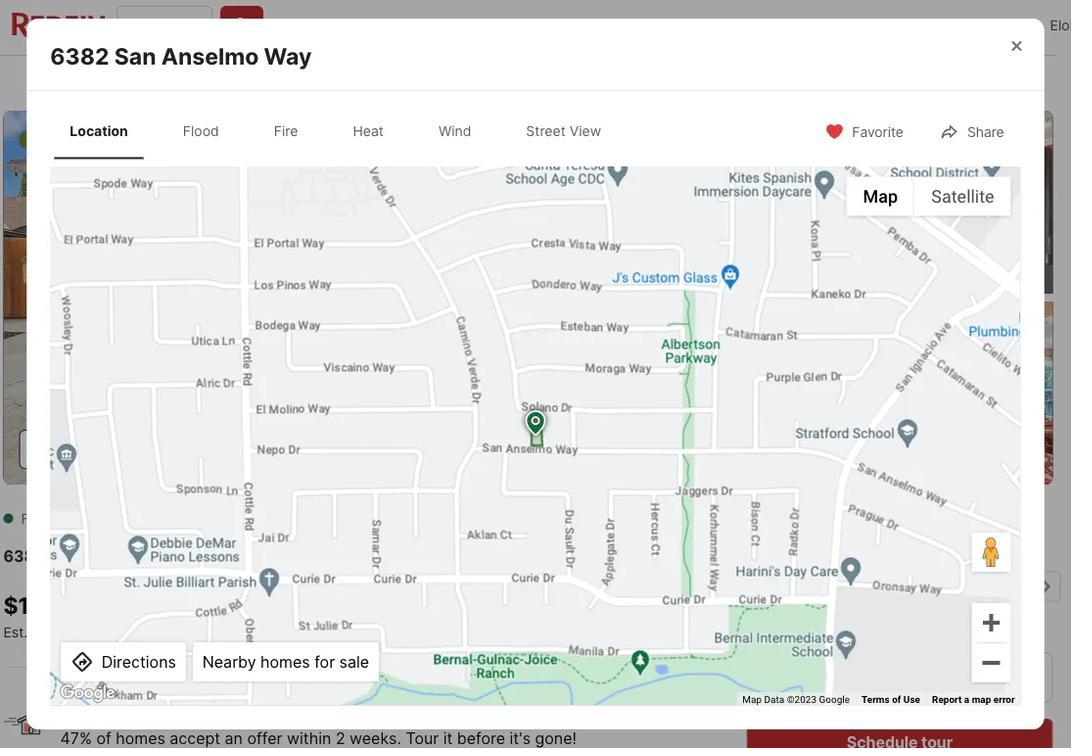 Task type: vqa. For each thing, say whether or not it's contained in the screenshot.
Buy ▾
no



Task type: describe. For each thing, give the bounding box(es) containing it.
home
[[881, 508, 943, 536]]

out
[[908, 74, 931, 91]]

homes inside san jose is a hot market 47% of homes accept an offer within 2 weeks. tour it before it's gone!
[[116, 729, 165, 748]]

ca
[[279, 547, 301, 566]]

tour
[[783, 508, 829, 536]]

terms of use link
[[862, 694, 921, 706]]

1,343
[[450, 592, 511, 619]]

get
[[106, 624, 130, 640]]

sunday 29 oct
[[973, 553, 1021, 620]]

property details
[[263, 75, 366, 91]]

for sale - active
[[21, 510, 149, 527]]

street view tab
[[511, 107, 617, 155]]

overview tab
[[133, 60, 241, 107]]

6382 san anselmo way , san jose , ca 95119
[[3, 547, 349, 566]]

map entry image
[[586, 508, 717, 639]]

terms of use
[[862, 694, 921, 706]]

active
[[100, 510, 149, 527]]

report a map error link
[[932, 694, 1015, 706]]

menu bar inside 6382 san anselmo way dialog
[[847, 177, 1011, 216]]

$1,300,000 est. $9,524 /mo get pre-approved
[[3, 592, 225, 640]]

open sat, 2pm to 4pm link
[[3, 111, 739, 489]]

/mo
[[77, 624, 102, 640]]

map button
[[847, 177, 915, 216]]

27
[[786, 569, 821, 604]]

beds
[[272, 622, 310, 641]]

friday 27 oct
[[783, 553, 823, 620]]

of inside 6382 san anselmo way dialog
[[892, 694, 902, 706]]

2 inside 2 baths
[[357, 592, 371, 619]]

tour inside san jose is a hot market 47% of homes accept an offer within 2 weeks. tour it before it's gone!
[[406, 729, 439, 748]]

95119
[[305, 547, 349, 566]]

47%
[[60, 729, 92, 748]]

friday
[[783, 553, 823, 567]]

property
[[263, 75, 319, 91]]

schools tab
[[544, 60, 639, 107]]

map
[[972, 694, 992, 706]]

oct for 27
[[791, 606, 816, 620]]

6382 for 6382 san anselmo way
[[50, 42, 109, 70]]

location tab
[[54, 107, 144, 155]]

favorite button for wind
[[808, 111, 921, 151]]

go tour this home
[[747, 508, 943, 536]]

via
[[958, 670, 974, 685]]

go
[[747, 508, 778, 536]]

redfin premier
[[585, 17, 680, 34]]

submit search image
[[232, 16, 252, 35]]

x-out
[[894, 74, 931, 91]]

ft
[[474, 622, 489, 641]]

$9,524
[[31, 624, 77, 640]]

1-844-759-7732 link
[[275, 17, 383, 34]]

san jose is a hot market 47% of homes accept an offer within 2 weeks. tour it before it's gone!
[[60, 701, 577, 748]]

before
[[457, 729, 505, 748]]

way for 6382 san anselmo way
[[264, 42, 312, 70]]

list box containing tour in person
[[747, 652, 1053, 703]]

photos
[[975, 441, 1021, 457]]

flood
[[183, 123, 219, 139]]

0 horizontal spatial favorite
[[774, 74, 826, 91]]

property details tab
[[241, 60, 387, 107]]

weeks.
[[350, 729, 401, 748]]

1 vertical spatial share button
[[924, 111, 1021, 151]]

offer
[[247, 729, 283, 748]]

data
[[765, 694, 785, 706]]

directions
[[102, 652, 176, 671]]

oct for 29
[[985, 606, 1010, 620]]

$1,300,000
[[3, 592, 133, 619]]

an
[[225, 729, 243, 748]]

30
[[953, 441, 972, 457]]

approved
[[162, 624, 225, 640]]

schools
[[566, 75, 617, 91]]

759-
[[320, 17, 351, 34]]

29
[[979, 569, 1015, 604]]

map data ©2023 google
[[743, 694, 850, 706]]

6382 san anselmo way element
[[50, 19, 335, 70]]

premier
[[631, 17, 680, 34]]

2 baths
[[357, 592, 399, 641]]

video button
[[19, 430, 119, 469]]

wind tab
[[423, 107, 487, 155]]

wind
[[439, 123, 471, 139]]

1 , from the left
[[185, 547, 190, 566]]

chat
[[1011, 670, 1035, 685]]

open sat, 2pm to 4pm
[[27, 132, 165, 146]]

accept
[[170, 729, 220, 748]]

market
[[192, 701, 246, 720]]

6382 san anselmo way
[[50, 42, 312, 70]]

redfin
[[585, 17, 627, 34]]

in
[[817, 670, 827, 685]]

satellite
[[932, 186, 995, 207]]

feed button
[[945, 0, 1039, 55]]

©2023
[[787, 694, 817, 706]]



Task type: locate. For each thing, give the bounding box(es) containing it.
tour for tour in person
[[788, 670, 814, 685]]

way left san
[[152, 547, 185, 566]]

feed
[[957, 17, 989, 34]]

baths
[[357, 622, 399, 641]]

anselmo down the active in the left bottom of the page
[[81, 547, 149, 566]]

0 vertical spatial share button
[[956, 61, 1053, 101]]

favorite button
[[730, 61, 842, 101], [808, 111, 921, 151]]

tour for tour via video chat
[[930, 670, 954, 685]]

1 vertical spatial anselmo
[[81, 547, 149, 566]]

san
[[114, 42, 156, 70], [48, 547, 77, 566], [60, 701, 89, 720]]

0 vertical spatial favorite button
[[730, 61, 842, 101]]

overview
[[155, 75, 219, 91]]

6382 down for
[[3, 547, 44, 566]]

a inside dialog
[[965, 694, 970, 706]]

oct down the 27
[[791, 606, 816, 620]]

open
[[27, 132, 60, 146]]

oct down 29
[[985, 606, 1010, 620]]

0 vertical spatial 6382
[[50, 42, 109, 70]]

tour in person option
[[747, 652, 890, 703]]

6382
[[50, 42, 109, 70], [3, 547, 44, 566]]

list box
[[747, 652, 1053, 703]]

1 horizontal spatial homes
[[261, 652, 310, 671]]

fire tab
[[258, 107, 314, 155]]

0 horizontal spatial anselmo
[[81, 547, 149, 566]]

1 vertical spatial of
[[96, 729, 111, 748]]

san
[[194, 547, 226, 566]]

1 horizontal spatial of
[[892, 694, 902, 706]]

1 horizontal spatial map
[[864, 186, 898, 207]]

search link
[[25, 72, 111, 95]]

0 horizontal spatial view
[[214, 441, 248, 457]]

1 horizontal spatial ,
[[270, 547, 275, 566]]

0 horizontal spatial street view
[[171, 441, 248, 457]]

gone!
[[535, 729, 577, 748]]

menu bar
[[847, 177, 1011, 216]]

menu bar containing map
[[847, 177, 1011, 216]]

tour via video chat
[[930, 670, 1035, 685]]

sale & tax history tab
[[387, 60, 544, 107]]

0 horizontal spatial oct
[[791, 606, 816, 620]]

2 inside san jose is a hot market 47% of homes accept an offer within 2 weeks. tour it before it's gone!
[[336, 729, 345, 748]]

4pm
[[139, 132, 165, 146]]

6382 inside dialog
[[50, 42, 109, 70]]

x-out button
[[850, 61, 948, 101]]

for
[[21, 510, 48, 527]]

30 photos
[[953, 441, 1021, 457]]

0 horizontal spatial homes
[[116, 729, 165, 748]]

sale
[[409, 75, 437, 91]]

6382 for 6382 san anselmo way , san jose , ca 95119
[[3, 547, 44, 566]]

of inside san jose is a hot market 47% of homes accept an offer within 2 weeks. tour it before it's gone!
[[96, 729, 111, 748]]

30 photos button
[[909, 430, 1038, 469]]

0 vertical spatial way
[[264, 42, 312, 70]]

, left san
[[185, 547, 190, 566]]

0 vertical spatial map
[[864, 186, 898, 207]]

tour inside option
[[788, 670, 814, 685]]

1 vertical spatial way
[[152, 547, 185, 566]]

sunday
[[973, 553, 1021, 567]]

san for 6382 san anselmo way
[[114, 42, 156, 70]]

google
[[819, 694, 850, 706]]

2 oct from the left
[[985, 606, 1010, 620]]

2 , from the left
[[270, 547, 275, 566]]

share button
[[956, 61, 1053, 101], [924, 111, 1021, 151]]

details
[[323, 75, 366, 91]]

satellite button
[[915, 177, 1011, 216]]

0 horizontal spatial 6382
[[3, 547, 44, 566]]

1 vertical spatial street view
[[171, 441, 248, 457]]

0 vertical spatial anselmo
[[161, 42, 259, 70]]

tour left it
[[406, 729, 439, 748]]

1 oct from the left
[[791, 606, 816, 620]]

san inside dialog
[[114, 42, 156, 70]]

0 horizontal spatial map
[[743, 694, 762, 706]]

search
[[64, 75, 111, 91]]

2 horizontal spatial tour
[[930, 670, 954, 685]]

san up overview
[[114, 42, 156, 70]]

way
[[264, 42, 312, 70], [152, 547, 185, 566]]

street view inside "button"
[[171, 441, 248, 457]]

anselmo inside dialog
[[161, 42, 259, 70]]

1 vertical spatial view
[[214, 441, 248, 457]]

tab list
[[3, 56, 654, 107], [50, 103, 637, 159]]

2pm
[[91, 132, 117, 146]]

oct
[[791, 606, 816, 620], [985, 606, 1010, 620]]

7732
[[351, 17, 383, 34]]

homes inside 'button'
[[261, 652, 310, 671]]

a
[[965, 694, 970, 706], [150, 701, 159, 720]]

1 horizontal spatial way
[[264, 42, 312, 70]]

a left map
[[965, 694, 970, 706]]

0 horizontal spatial street
[[171, 441, 211, 457]]

way up property at the top of page
[[264, 42, 312, 70]]

0 vertical spatial san
[[114, 42, 156, 70]]

0 horizontal spatial of
[[96, 729, 111, 748]]

homes down "is"
[[116, 729, 165, 748]]

oct inside friday 27 oct
[[791, 606, 816, 620]]

history
[[477, 75, 522, 91]]

, left ca
[[270, 547, 275, 566]]

None button
[[759, 540, 848, 633], [953, 541, 1042, 632], [759, 540, 848, 633], [953, 541, 1042, 632]]

0 vertical spatial homes
[[261, 652, 310, 671]]

6382 san anselmo way dialog
[[0, 0, 1072, 748]]

homes down the beds
[[261, 652, 310, 671]]

tour left in
[[788, 670, 814, 685]]

active link
[[100, 510, 149, 527]]

0 vertical spatial street view
[[526, 123, 601, 139]]

6382 up search
[[50, 42, 109, 70]]

0 vertical spatial favorite
[[774, 74, 826, 91]]

28 button
[[856, 541, 945, 632]]

person
[[830, 670, 870, 685]]

of right 47%
[[96, 729, 111, 748]]

0 horizontal spatial tour
[[406, 729, 439, 748]]

anselmo for 6382 san anselmo way
[[161, 42, 259, 70]]

heat tab
[[337, 107, 400, 155]]

share inside 6382 san anselmo way dialog
[[968, 124, 1005, 140]]

1-844-759-7732
[[275, 17, 383, 34]]

map inside popup button
[[864, 186, 898, 207]]

this
[[834, 508, 876, 536]]

google image
[[55, 681, 120, 706]]

map for map data ©2023 google
[[743, 694, 762, 706]]

tab list down 1-844-759-7732
[[3, 56, 654, 107]]

way inside 6382 san anselmo way element
[[264, 42, 312, 70]]

2 vertical spatial san
[[60, 701, 89, 720]]

anselmo up overview
[[161, 42, 259, 70]]

1 horizontal spatial 2
[[357, 592, 371, 619]]

&
[[441, 75, 450, 91]]

map
[[864, 186, 898, 207], [743, 694, 762, 706]]

1 vertical spatial street
[[171, 441, 211, 457]]

flood tab
[[167, 107, 235, 155]]

san down sale
[[48, 547, 77, 566]]

view
[[570, 123, 601, 139], [214, 441, 248, 457]]

way for 6382 san anselmo way , san jose , ca 95119
[[152, 547, 185, 566]]

1 vertical spatial favorite button
[[808, 111, 921, 151]]

28
[[882, 569, 918, 604]]

share down feed button
[[1000, 74, 1037, 91]]

it
[[443, 729, 453, 748]]

san inside san jose is a hot market 47% of homes accept an offer within 2 weeks. tour it before it's gone!
[[60, 701, 89, 720]]

1 vertical spatial homes
[[116, 729, 165, 748]]

error
[[994, 694, 1015, 706]]

tab list inside 6382 san anselmo way dialog
[[50, 103, 637, 159]]

it's
[[510, 729, 531, 748]]

jose
[[93, 701, 130, 720]]

0 vertical spatial street
[[526, 123, 566, 139]]

favorite
[[774, 74, 826, 91], [852, 124, 904, 140]]

a right "is"
[[150, 701, 159, 720]]

favorite inside 6382 san anselmo way dialog
[[852, 124, 904, 140]]

1 vertical spatial 2
[[336, 729, 345, 748]]

tab list down details
[[50, 103, 637, 159]]

san for 6382 san anselmo way , san jose , ca 95119
[[48, 547, 77, 566]]

street view button
[[126, 430, 264, 469]]

favorite button for schools
[[730, 61, 842, 101]]

1 horizontal spatial 6382
[[50, 42, 109, 70]]

fire
[[274, 123, 298, 139]]

1 horizontal spatial a
[[965, 694, 970, 706]]

2
[[357, 592, 371, 619], [336, 729, 345, 748]]

tour up report
[[930, 670, 954, 685]]

is
[[133, 701, 146, 720]]

0 horizontal spatial ,
[[185, 547, 190, 566]]

directions button
[[60, 642, 186, 682]]

1 horizontal spatial street
[[526, 123, 566, 139]]

sq
[[450, 622, 469, 641]]

0 vertical spatial of
[[892, 694, 902, 706]]

1 horizontal spatial view
[[570, 123, 601, 139]]

street
[[526, 123, 566, 139], [171, 441, 211, 457]]

-
[[90, 510, 96, 527]]

0 vertical spatial view
[[570, 123, 601, 139]]

within
[[287, 729, 331, 748]]

City, Address, School, Agent, ZIP search field
[[117, 6, 213, 45]]

tab list containing location
[[50, 103, 637, 159]]

share button up satellite
[[924, 111, 1021, 151]]

sale & tax history
[[409, 75, 522, 91]]

0 horizontal spatial 2
[[336, 729, 345, 748]]

2 right within
[[336, 729, 345, 748]]

map left data
[[743, 694, 762, 706]]

map for map
[[864, 186, 898, 207]]

1 horizontal spatial anselmo
[[161, 42, 259, 70]]

1 vertical spatial map
[[743, 694, 762, 706]]

video
[[63, 441, 102, 457]]

1 horizontal spatial oct
[[985, 606, 1010, 620]]

1 vertical spatial favorite
[[852, 124, 904, 140]]

0 vertical spatial 2
[[357, 592, 371, 619]]

nearby
[[203, 652, 256, 671]]

a inside san jose is a hot market 47% of homes accept an offer within 2 weeks. tour it before it's gone!
[[150, 701, 159, 720]]

1 vertical spatial san
[[48, 547, 77, 566]]

1 vertical spatial 6382
[[3, 547, 44, 566]]

report
[[932, 694, 962, 706]]

of
[[892, 694, 902, 706], [96, 729, 111, 748]]

anselmo for 6382 san anselmo way , san jose , ca 95119
[[81, 547, 149, 566]]

tab list containing search
[[3, 56, 654, 107]]

next image
[[1030, 571, 1061, 602]]

of left use
[[892, 694, 902, 706]]

1 horizontal spatial favorite
[[852, 124, 904, 140]]

nearby homes for sale
[[203, 652, 369, 671]]

0 horizontal spatial a
[[150, 701, 159, 720]]

nearby homes for sale button
[[193, 642, 379, 682]]

view inside "button"
[[214, 441, 248, 457]]

0 horizontal spatial way
[[152, 547, 185, 566]]

san up 47%
[[60, 701, 89, 720]]

view inside tab
[[570, 123, 601, 139]]

map left satellite
[[864, 186, 898, 207]]

2 up baths link
[[357, 592, 371, 619]]

map region
[[0, 0, 1072, 748]]

street inside tab
[[526, 123, 566, 139]]

1 horizontal spatial tour
[[788, 670, 814, 685]]

street inside "button"
[[171, 441, 211, 457]]

0 vertical spatial share
[[1000, 74, 1037, 91]]

to
[[119, 132, 136, 146]]

street view inside tab
[[526, 123, 601, 139]]

oct inside sunday 29 oct
[[985, 606, 1010, 620]]

share button down feed button
[[956, 61, 1053, 101]]

share up satellite popup button
[[968, 124, 1005, 140]]

1 vertical spatial share
[[968, 124, 1005, 140]]

1 horizontal spatial street view
[[526, 123, 601, 139]]

,
[[185, 547, 190, 566], [270, 547, 275, 566]]

tour in person
[[788, 670, 870, 685]]

3 beds
[[272, 592, 310, 641]]

6382 san anselmo way, san jose, ca 95119 image
[[3, 111, 739, 485], [747, 111, 1053, 294], [747, 302, 1053, 485]]

x-
[[894, 74, 908, 91]]

jose
[[230, 547, 270, 566]]



